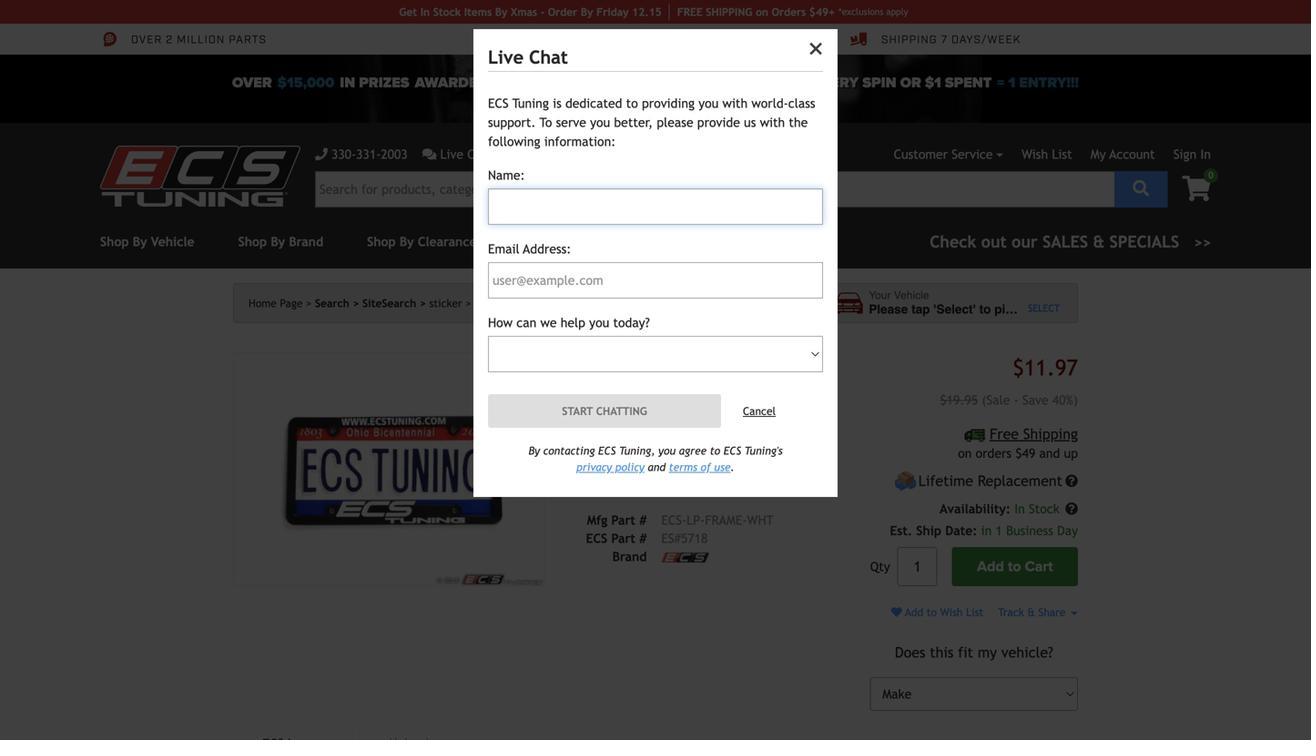 Task type: describe. For each thing, give the bounding box(es) containing it.
home
[[249, 297, 277, 310]]

shop by brand link
[[238, 235, 323, 249]]

black
[[574, 417, 605, 432]]

phone image
[[315, 148, 328, 161]]

0 vertical spatial shipping
[[882, 33, 938, 47]]

*exclusions apply link
[[839, 5, 909, 19]]

- inside "ecs tuning license plate frame - white"
[[645, 376, 653, 401]]

brand for shop by brand
[[289, 235, 323, 249]]

ecs inside ecs tuning is dedicated to providing you with world-class support. to serve you better, please provide us with the following information:
[[488, 96, 509, 111]]

pick
[[995, 302, 1020, 317]]

reviews
[[671, 473, 715, 489]]

better,
[[614, 115, 653, 130]]

ecs image
[[662, 553, 709, 563]]

providing
[[642, 96, 695, 111]]

world-
[[752, 96, 789, 111]]

cart
[[1025, 559, 1053, 576]]

stock for availability:
[[1029, 502, 1060, 517]]

0 horizontal spatial -
[[541, 5, 545, 18]]

get in stock items by xmas - order by friday 12.15
[[399, 5, 662, 18]]

the
[[789, 115, 808, 130]]

sticker link
[[429, 297, 471, 310]]

letters
[[574, 435, 613, 450]]

wht
[[747, 513, 774, 528]]

my account link
[[1091, 147, 1156, 162]]

15
[[654, 473, 667, 489]]

black fade resistant plastic frame with raised letters
[[574, 417, 838, 450]]

you right help
[[589, 316, 610, 330]]

cancel link
[[743, 403, 776, 420]]

license
[[692, 352, 769, 377]]

with inside black fade resistant plastic frame with raised letters
[[773, 417, 799, 432]]

does this fit my vehicle?
[[895, 644, 1054, 661]]

frame
[[735, 417, 769, 432]]

es#5718 - ecs-lp-frame-wht - ecs tuning license plate frame - white - black fade resistant plastic frame with raised letters - ecs - audi bmw volkswagen mercedes benz mini porsche image
[[233, 353, 545, 587]]

ecs tuning 'spin to win' contest logo image
[[547, 62, 764, 107]]

chat for live chat document
[[529, 46, 568, 68]]

es#
[[662, 531, 681, 546]]

add to cart
[[978, 559, 1053, 576]]

following
[[488, 134, 541, 149]]

by contacting ecs tuning, you agree to ecs tuning's privacy policy and terms of use .
[[529, 445, 783, 474]]

0
[[1209, 170, 1214, 180]]

shop for shop by brand
[[238, 235, 267, 249]]

this
[[930, 644, 954, 661]]

live for live chat link
[[440, 147, 464, 162]]

date:
[[946, 524, 978, 538]]

ecs up the privacy policy link
[[598, 445, 616, 457]]

shop for shop by clearance
[[367, 235, 396, 249]]

7
[[941, 33, 948, 47]]

name:
[[488, 168, 525, 183]]

in for sign
[[1201, 147, 1211, 162]]

use
[[715, 461, 731, 474]]

to inside button
[[1008, 559, 1022, 576]]

es#5718
[[475, 297, 519, 310]]

over 2 million parts
[[131, 33, 267, 47]]

of
[[701, 461, 711, 474]]

lifetime replacement
[[919, 473, 1063, 490]]

availability:
[[940, 502, 1011, 517]]

information:
[[544, 134, 616, 149]]

how can we help you today?
[[488, 316, 650, 330]]

address:
[[523, 242, 572, 256]]

resistant
[[638, 417, 689, 432]]

part inside ecs-lp-frame-wht ecs part #
[[612, 531, 636, 546]]

sales & specials link
[[930, 230, 1211, 254]]

330-331-2003 link
[[315, 145, 408, 164]]

today?
[[613, 316, 650, 330]]

us
[[744, 115, 756, 130]]

serve
[[556, 115, 586, 130]]

fade
[[608, 417, 634, 432]]

live chat dialog
[[0, 0, 1312, 741]]

question circle image for in stock
[[1066, 503, 1078, 516]]

stock for get
[[433, 5, 461, 18]]

a
[[1023, 302, 1030, 317]]

raised
[[803, 417, 838, 432]]

to right heart icon
[[927, 606, 937, 619]]

please
[[657, 115, 694, 130]]

add for add to cart
[[978, 559, 1005, 576]]

start
[[562, 405, 593, 418]]

live chat document
[[474, 29, 838, 497]]

1 part from the top
[[612, 513, 636, 528]]

0 link
[[1168, 169, 1219, 203]]

frame
[[574, 376, 639, 401]]

*exclusions
[[839, 6, 884, 17]]

chat for live chat link
[[467, 147, 494, 162]]

# inside ecs-lp-frame-wht ecs part #
[[640, 531, 647, 546]]

2
[[166, 33, 173, 47]]

&
[[1094, 232, 1105, 251]]

qty
[[871, 560, 891, 574]]

policy
[[616, 461, 645, 474]]

wish list link
[[1022, 147, 1073, 162]]

over 2 million parts link
[[100, 31, 267, 47]]

sign in link
[[1174, 147, 1211, 162]]

shipping 7 days/week link
[[851, 31, 1021, 47]]

=
[[998, 74, 1005, 92]]

my
[[978, 644, 997, 661]]

orders
[[976, 446, 1012, 461]]

331-
[[356, 147, 381, 162]]

million
[[177, 33, 225, 47]]

2003
[[381, 147, 408, 162]]

we
[[541, 316, 557, 330]]

0 vertical spatial wish
[[1022, 147, 1049, 162]]

chatting
[[596, 405, 647, 418]]

vehicle?
[[1002, 644, 1054, 661]]

user@example.com email field
[[488, 262, 823, 299]]

tap
[[912, 302, 930, 317]]

over
[[131, 33, 162, 47]]

entry!!!
[[1020, 74, 1079, 92]]

you down dedicated
[[590, 115, 610, 130]]

1 vertical spatial 1
[[996, 524, 1003, 538]]

terms
[[669, 461, 698, 474]]

orders
[[772, 5, 806, 18]]

sticker
[[429, 297, 462, 310]]

is
[[553, 96, 562, 111]]

to inside by contacting ecs tuning, you agree to ecs tuning's privacy policy and terms of use .
[[710, 445, 721, 457]]

330-
[[332, 147, 356, 162]]



Task type: locate. For each thing, give the bounding box(es) containing it.
search
[[315, 297, 350, 310]]

# left ecs-
[[640, 513, 647, 528]]

free
[[677, 5, 703, 18]]

shop by clearance link
[[367, 235, 477, 249]]

Your Name text field
[[488, 189, 823, 225]]

1 right the =
[[1009, 74, 1016, 92]]

ecs tuning image
[[100, 146, 301, 207]]

live inside document
[[488, 46, 524, 68]]

start chatting
[[562, 405, 647, 418]]

$19.95 (sale - save 40%)
[[940, 393, 1078, 407]]

1 horizontal spatial brand
[[613, 550, 647, 564]]

2 horizontal spatial -
[[1014, 393, 1019, 407]]

list
[[1052, 147, 1073, 162], [967, 606, 984, 619]]

1 vertical spatial #
[[640, 531, 647, 546]]

ecs inside ecs-lp-frame-wht ecs part #
[[586, 531, 608, 546]]

question circle image up day
[[1066, 503, 1078, 516]]

1 vertical spatial brand
[[613, 550, 647, 564]]

stock left the items at the top
[[433, 5, 461, 18]]

account
[[1110, 147, 1156, 162]]

1 horizontal spatial shop
[[367, 235, 396, 249]]

order
[[548, 5, 578, 18]]

shop up sitesearch
[[367, 235, 396, 249]]

ecs inside "ecs tuning license plate frame - white"
[[574, 352, 611, 377]]

1 vertical spatial on
[[958, 446, 972, 461]]

ecs down mfg
[[586, 531, 608, 546]]

to
[[540, 115, 552, 130]]

1 vertical spatial tuning
[[618, 352, 685, 377]]

wish left my
[[1022, 147, 1049, 162]]

ecs
[[488, 96, 509, 111], [574, 352, 611, 377], [598, 445, 616, 457], [724, 445, 742, 457], [586, 531, 608, 546]]

brand for es# 5718 brand
[[613, 550, 647, 564]]

and left up
[[1040, 446, 1061, 461]]

chat inside document
[[529, 46, 568, 68]]

0 horizontal spatial chat
[[467, 147, 494, 162]]

0 horizontal spatial live
[[440, 147, 464, 162]]

and inside by contacting ecs tuning, you agree to ecs tuning's privacy policy and terms of use .
[[648, 461, 666, 474]]

0 horizontal spatial list
[[967, 606, 984, 619]]

on
[[756, 5, 769, 18], [958, 446, 972, 461]]

1 vertical spatial list
[[967, 606, 984, 619]]

(sale
[[982, 393, 1011, 407]]

list up does this fit my vehicle?
[[967, 606, 984, 619]]

2 vertical spatial with
[[773, 417, 799, 432]]

cancel
[[743, 405, 776, 418]]

1 question circle image from the top
[[1066, 475, 1078, 488]]

0 vertical spatial #
[[640, 513, 647, 528]]

email address:
[[488, 242, 572, 256]]

ecs down help
[[574, 352, 611, 377]]

to left cart in the right bottom of the page
[[1008, 559, 1022, 576]]

in for get
[[421, 5, 430, 18]]

part right mfg
[[612, 513, 636, 528]]

part down mfg part #
[[612, 531, 636, 546]]

lifetime
[[919, 473, 974, 490]]

live chat inside document
[[488, 46, 568, 68]]

free shipping image
[[965, 430, 986, 442]]

brand down mfg part #
[[613, 550, 647, 564]]

in
[[982, 524, 992, 538]]

plastic
[[693, 417, 731, 432]]

parts
[[229, 33, 267, 47]]

ecs up .
[[724, 445, 742, 457]]

shipping
[[882, 33, 938, 47], [1024, 426, 1078, 442]]

shop up home
[[238, 235, 267, 249]]

brand up page
[[289, 235, 323, 249]]

0 horizontal spatial brand
[[289, 235, 323, 249]]

1 horizontal spatial in
[[1015, 502, 1025, 517]]

mfg
[[587, 513, 608, 528]]

1 # from the top
[[640, 513, 647, 528]]

with down the world-
[[760, 115, 785, 130]]

you up provide
[[699, 96, 719, 111]]

shop by brand
[[238, 235, 323, 249]]

brand inside es# 5718 brand
[[613, 550, 647, 564]]

items
[[464, 5, 492, 18]]

1 vertical spatial wish
[[941, 606, 963, 619]]

to inside your vehicle please tap 'select' to pick a vehicle
[[980, 302, 991, 317]]

provide
[[698, 115, 740, 130]]

xmas
[[511, 5, 538, 18]]

None text field
[[898, 548, 938, 587]]

select link
[[1029, 301, 1060, 316]]

0 horizontal spatial and
[[648, 461, 666, 474]]

by left clearance
[[400, 235, 414, 249]]

in for availability:
[[1015, 502, 1025, 517]]

replacement
[[978, 473, 1063, 490]]

days/week
[[952, 33, 1021, 47]]

lp-
[[687, 513, 705, 528]]

$15,000
[[278, 74, 335, 92]]

to inside ecs tuning is dedicated to providing you with world-class support. to serve you better, please provide us with the following information:
[[626, 96, 638, 111]]

0 horizontal spatial shop
[[238, 235, 267, 249]]

fit
[[958, 644, 974, 661]]

your vehicle please tap 'select' to pick a vehicle
[[869, 289, 1075, 317]]

1 horizontal spatial tuning
[[618, 352, 685, 377]]

0 vertical spatial list
[[1052, 147, 1073, 162]]

page
[[280, 297, 303, 310]]

on inside free shipping on orders $49 and up
[[958, 446, 972, 461]]

1 vertical spatial with
[[760, 115, 785, 130]]

0 vertical spatial chat
[[529, 46, 568, 68]]

'select'
[[934, 302, 976, 317]]

question circle image
[[1066, 475, 1078, 488], [1066, 503, 1078, 516]]

add inside button
[[978, 559, 1005, 576]]

1 vertical spatial stock
[[1029, 502, 1060, 517]]

tuning up 'to'
[[513, 96, 549, 111]]

in right sign
[[1201, 147, 1211, 162]]

tuning for license
[[618, 352, 685, 377]]

0 horizontal spatial stock
[[433, 5, 461, 18]]

0 horizontal spatial wish
[[941, 606, 963, 619]]

1 vertical spatial shipping
[[1024, 426, 1078, 442]]

0 horizontal spatial shipping
[[882, 33, 938, 47]]

heart image
[[892, 607, 902, 618]]

40%)
[[1053, 393, 1078, 407]]

1 horizontal spatial on
[[958, 446, 972, 461]]

0 vertical spatial 1
[[1009, 74, 1016, 92]]

- right xmas
[[541, 5, 545, 18]]

0 vertical spatial tuning
[[513, 96, 549, 111]]

0 vertical spatial question circle image
[[1066, 475, 1078, 488]]

privacy
[[577, 461, 612, 474]]

- up chatting
[[645, 376, 653, 401]]

and inside free shipping on orders $49 and up
[[1040, 446, 1061, 461]]

0 horizontal spatial add
[[905, 606, 924, 619]]

live chat for live chat document
[[488, 46, 568, 68]]

add to wish list link
[[892, 606, 984, 619]]

question circle image down up
[[1066, 475, 1078, 488]]

by left xmas
[[495, 5, 508, 18]]

on down free shipping icon
[[958, 446, 972, 461]]

wish up the this
[[941, 606, 963, 619]]

add down in
[[978, 559, 1005, 576]]

to up better,
[[626, 96, 638, 111]]

1 vertical spatial live
[[440, 147, 464, 162]]

chat up name:
[[467, 147, 494, 162]]

brand
[[289, 235, 323, 249], [613, 550, 647, 564]]

0 horizontal spatial on
[[756, 5, 769, 18]]

1 vertical spatial chat
[[467, 147, 494, 162]]

how
[[488, 316, 513, 330]]

$19.95
[[940, 393, 978, 407]]

can
[[517, 316, 537, 330]]

1 horizontal spatial -
[[645, 376, 653, 401]]

tuning inside ecs tuning is dedicated to providing you with world-class support. to serve you better, please provide us with the following information:
[[513, 96, 549, 111]]

day
[[1058, 524, 1078, 538]]

- left save
[[1014, 393, 1019, 407]]

select
[[1029, 303, 1060, 314]]

0 vertical spatial live
[[488, 46, 524, 68]]

sales & specials
[[1043, 232, 1180, 251]]

by right order
[[581, 5, 593, 18]]

0 vertical spatial brand
[[289, 235, 323, 249]]

1 horizontal spatial add
[[978, 559, 1005, 576]]

with
[[723, 96, 748, 111], [760, 115, 785, 130], [773, 417, 799, 432]]

2 shop from the left
[[367, 235, 396, 249]]

plate
[[775, 352, 828, 377]]

0 vertical spatial live chat
[[488, 46, 568, 68]]

and down tuning,
[[648, 461, 666, 474]]

stock up "business"
[[1029, 502, 1060, 517]]

-
[[541, 5, 545, 18], [645, 376, 653, 401], [1014, 393, 1019, 407]]

start chatting button
[[488, 394, 721, 428]]

live chat right comments icon
[[440, 147, 494, 162]]

1 horizontal spatial live
[[488, 46, 524, 68]]

1 horizontal spatial wish
[[1022, 147, 1049, 162]]

#
[[640, 513, 647, 528], [640, 531, 647, 546]]

1 right in
[[996, 524, 1003, 538]]

add right heart icon
[[905, 606, 924, 619]]

frame-
[[705, 513, 747, 528]]

1 shop from the left
[[238, 235, 267, 249]]

0 vertical spatial add
[[978, 559, 1005, 576]]

in right get
[[421, 5, 430, 18]]

to up use
[[710, 445, 721, 457]]

tuning
[[513, 96, 549, 111], [618, 352, 685, 377]]

0 vertical spatial in
[[421, 5, 430, 18]]

wish
[[1022, 147, 1049, 162], [941, 606, 963, 619]]

comments image
[[422, 148, 437, 161]]

.
[[731, 461, 735, 474]]

search image
[[1133, 180, 1150, 197]]

availability: in stock
[[940, 502, 1064, 517]]

list left my
[[1052, 147, 1073, 162]]

with up us
[[723, 96, 748, 111]]

0 horizontal spatial tuning
[[513, 96, 549, 111]]

1 vertical spatial in
[[1201, 147, 1211, 162]]

est.
[[890, 524, 913, 538]]

15 reviews
[[654, 473, 715, 489]]

ecs tuning is dedicated to providing you with world-class support. to serve you better, please provide us with the following information:
[[488, 96, 816, 149]]

# left es#
[[640, 531, 647, 546]]

2 question circle image from the top
[[1066, 503, 1078, 516]]

by up home page "link" on the left of the page
[[271, 235, 285, 249]]

shipping inside free shipping on orders $49 and up
[[1024, 426, 1078, 442]]

2 horizontal spatial in
[[1201, 147, 1211, 162]]

1 horizontal spatial shipping
[[1024, 426, 1078, 442]]

0 vertical spatial on
[[756, 5, 769, 18]]

1 horizontal spatial and
[[1040, 446, 1061, 461]]

you
[[699, 96, 719, 111], [590, 115, 610, 130], [589, 316, 610, 330], [659, 445, 676, 457]]

tuning inside "ecs tuning license plate frame - white"
[[618, 352, 685, 377]]

part
[[612, 513, 636, 528], [612, 531, 636, 546]]

chat up the is
[[529, 46, 568, 68]]

by
[[495, 5, 508, 18], [581, 5, 593, 18], [271, 235, 285, 249], [400, 235, 414, 249], [529, 445, 540, 457]]

help
[[561, 316, 586, 330]]

on right 'ping'
[[756, 5, 769, 18]]

by left contacting
[[529, 445, 540, 457]]

this product is lifetime replacement eligible image
[[895, 470, 917, 493]]

by inside by contacting ecs tuning, you agree to ecs tuning's privacy policy and terms of use .
[[529, 445, 540, 457]]

$49
[[1016, 446, 1036, 461]]

up
[[1064, 446, 1078, 461]]

business
[[1007, 524, 1054, 538]]

0 horizontal spatial in
[[421, 5, 430, 18]]

live chat down get in stock items by xmas - order by friday 12.15
[[488, 46, 568, 68]]

live down xmas
[[488, 46, 524, 68]]

you up terms
[[659, 445, 676, 457]]

1 horizontal spatial chat
[[529, 46, 568, 68]]

to left pick
[[980, 302, 991, 317]]

1 vertical spatial live chat
[[440, 147, 494, 162]]

free shipping on orders $49 and up
[[958, 426, 1078, 461]]

= 1 entry!!!
[[998, 74, 1079, 92]]

1 horizontal spatial list
[[1052, 147, 1073, 162]]

you inside by contacting ecs tuning, you agree to ecs tuning's privacy policy and terms of use .
[[659, 445, 676, 457]]

question circle image for lifetime replacement
[[1066, 475, 1078, 488]]

shipping down the apply
[[882, 33, 938, 47]]

add for add to wish list
[[905, 606, 924, 619]]

0 vertical spatial part
[[612, 513, 636, 528]]

to
[[626, 96, 638, 111], [980, 302, 991, 317], [710, 445, 721, 457], [1008, 559, 1022, 576], [927, 606, 937, 619]]

0 horizontal spatial 1
[[996, 524, 1003, 538]]

does
[[895, 644, 926, 661]]

2 part from the top
[[612, 531, 636, 546]]

1 horizontal spatial 1
[[1009, 74, 1016, 92]]

and
[[1040, 446, 1061, 461], [648, 461, 666, 474]]

5718
[[681, 531, 708, 546]]

shop by clearance
[[367, 235, 477, 249]]

0 vertical spatial with
[[723, 96, 748, 111]]

live for live chat document
[[488, 46, 524, 68]]

1 horizontal spatial stock
[[1029, 502, 1060, 517]]

2 vertical spatial in
[[1015, 502, 1025, 517]]

home page link
[[249, 297, 312, 310]]

1 vertical spatial question circle image
[[1066, 503, 1078, 516]]

in up "business"
[[1015, 502, 1025, 517]]

1 vertical spatial add
[[905, 606, 924, 619]]

tuning for is
[[513, 96, 549, 111]]

get
[[399, 5, 417, 18]]

tuning down today?
[[618, 352, 685, 377]]

ecs up support. in the left of the page
[[488, 96, 509, 111]]

2 # from the top
[[640, 531, 647, 546]]

1 vertical spatial part
[[612, 531, 636, 546]]

with right 'frame'
[[773, 417, 799, 432]]

live chat for live chat link
[[440, 147, 494, 162]]

shipping up up
[[1024, 426, 1078, 442]]

vehicle
[[1033, 302, 1075, 317]]

live right comments icon
[[440, 147, 464, 162]]

my
[[1091, 147, 1106, 162]]

0 vertical spatial stock
[[433, 5, 461, 18]]



Task type: vqa. For each thing, say whether or not it's contained in the screenshot.
the top Chat
yes



